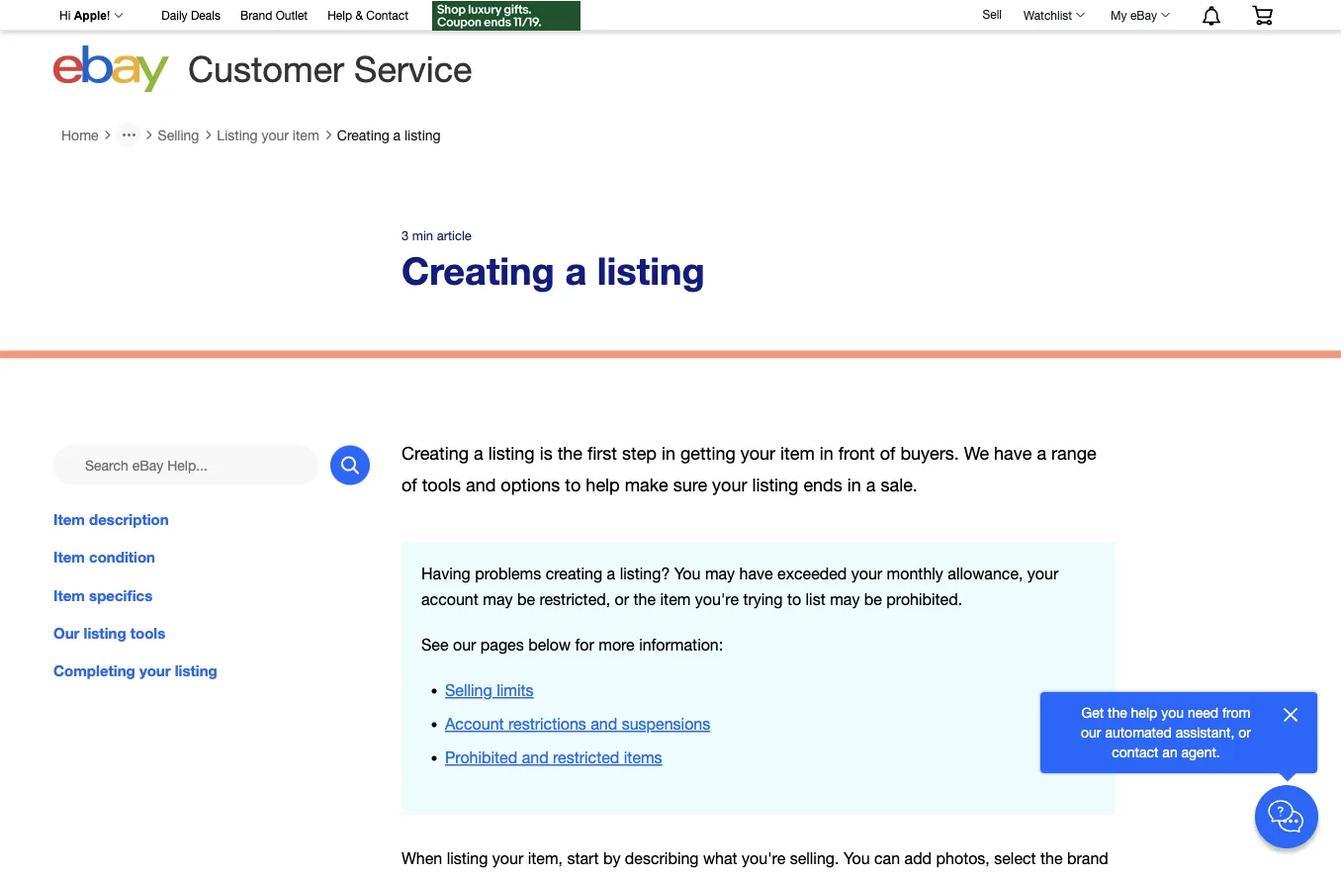 Task type: describe. For each thing, give the bounding box(es) containing it.
sale.
[[881, 475, 918, 496]]

creating a listing
[[337, 126, 441, 143]]

hi
[[59, 9, 71, 22]]

what
[[703, 850, 738, 868]]

items
[[624, 749, 662, 767]]

more
[[599, 636, 635, 654]]

selling for selling limits
[[445, 682, 492, 700]]

trying
[[743, 590, 783, 609]]

the inside "when listing your item, start by describing what you're selling. you can add photos, select the brand"
[[1041, 850, 1063, 868]]

our listing tools
[[53, 624, 165, 642]]

0 horizontal spatial item
[[293, 126, 319, 143]]

creating a listing main content
[[0, 115, 1341, 875]]

service
[[354, 48, 472, 90]]

0 horizontal spatial tools
[[130, 624, 165, 642]]

item for item condition
[[53, 549, 85, 567]]

daily deals
[[162, 8, 220, 22]]

pages
[[481, 636, 524, 654]]

have inside creating a listing is the first step in getting your item in front of buyers. we have a range of tools and options to help make sure your listing ends in a sale.
[[994, 443, 1032, 464]]

outlet
[[276, 8, 308, 22]]

account restrictions and suspensions link
[[445, 715, 710, 733]]

assistant,
[[1176, 725, 1235, 741]]

listing
[[217, 126, 258, 143]]

item,
[[528, 850, 563, 868]]

our inside the get the help you need from our automated assistant, or contact an agent.
[[1081, 725, 1101, 741]]

front
[[839, 443, 875, 464]]

1 horizontal spatial of
[[880, 443, 896, 464]]

photos,
[[936, 850, 990, 868]]

we
[[964, 443, 989, 464]]

contact
[[366, 8, 408, 22]]

get the help you need from our automated assistant, or contact an agent.
[[1081, 705, 1251, 761]]

0 horizontal spatial may
[[483, 590, 513, 609]]

listing inside 3 min article creating a listing
[[597, 248, 705, 293]]

your right allowance,
[[1028, 565, 1059, 583]]

suspensions
[[622, 715, 710, 733]]

help
[[328, 8, 352, 22]]

getting
[[681, 443, 736, 464]]

options
[[501, 475, 560, 496]]

customer service
[[188, 48, 472, 90]]

item inside creating a listing is the first step in getting your item in front of buyers. we have a range of tools and options to help make sure your listing ends in a sale.
[[781, 443, 815, 464]]

or inside the having problems creating a listing? you may have exceeded your monthly allowance, your account may be restricted, or the item you're trying to list may be prohibited.
[[615, 590, 629, 609]]

a inside the having problems creating a listing? you may have exceeded your monthly allowance, your account may be restricted, or the item you're trying to list may be prohibited.
[[607, 565, 615, 583]]

selling limits link
[[445, 682, 534, 700]]

customer service banner
[[48, 0, 1288, 99]]

account restrictions and suspensions
[[445, 715, 710, 733]]

exceeded
[[778, 565, 847, 583]]

from
[[1223, 705, 1251, 721]]

you're inside the having problems creating a listing? you may have exceeded your monthly allowance, your account may be restricted, or the item you're trying to list may be prohibited.
[[695, 590, 739, 609]]

ends
[[804, 475, 843, 496]]

the inside the get the help you need from our automated assistant, or contact an agent.
[[1108, 705, 1127, 721]]

specifics
[[89, 586, 153, 604]]

condition
[[89, 549, 155, 567]]

selling link
[[158, 126, 199, 143]]

tools inside creating a listing is the first step in getting your item in front of buyers. we have a range of tools and options to help make sure your listing ends in a sale.
[[422, 475, 461, 496]]

3
[[402, 228, 409, 243]]

have inside the having problems creating a listing? you may have exceeded your monthly allowance, your account may be restricted, or the item you're trying to list may be prohibited.
[[739, 565, 773, 583]]

below
[[528, 636, 571, 654]]

step
[[622, 443, 657, 464]]

deals
[[191, 8, 220, 22]]

see our pages below for more information:
[[421, 636, 723, 654]]

restrictions
[[508, 715, 586, 733]]

1 horizontal spatial in
[[820, 443, 834, 464]]

get the help you need from our automated assistant, or contact an agent. tooltip
[[1072, 703, 1260, 763]]

listing your item link
[[217, 126, 319, 143]]

sell link
[[974, 7, 1011, 21]]

description
[[89, 511, 169, 529]]

limits
[[497, 682, 534, 700]]

brand
[[240, 8, 272, 22]]

our
[[53, 624, 80, 642]]

agent.
[[1182, 744, 1220, 761]]

you
[[1161, 705, 1184, 721]]

get
[[1082, 705, 1104, 721]]

an
[[1163, 744, 1178, 761]]

make
[[625, 475, 668, 496]]

min
[[412, 228, 433, 243]]

1 be from the left
[[517, 590, 535, 609]]

2 be from the left
[[864, 590, 882, 609]]

brand
[[1067, 850, 1109, 868]]

our inside creating a listing main content
[[453, 636, 476, 654]]

my ebay
[[1111, 8, 1157, 22]]

Search eBay Help... text field
[[53, 446, 319, 485]]

help & contact link
[[328, 5, 408, 27]]

restricted,
[[540, 590, 610, 609]]

first
[[588, 443, 617, 464]]

1 horizontal spatial and
[[522, 749, 549, 767]]

having problems creating a listing? you may have exceeded your monthly allowance, your account may be restricted, or the item you're trying to list may be prohibited.
[[421, 565, 1059, 609]]

2 horizontal spatial in
[[848, 475, 861, 496]]

see
[[421, 636, 449, 654]]

to inside creating a listing is the first step in getting your item in front of buyers. we have a range of tools and options to help make sure your listing ends in a sale.
[[565, 475, 581, 496]]

creating a listing link
[[337, 126, 441, 143]]

by
[[603, 850, 621, 868]]

&
[[355, 8, 363, 22]]

having
[[421, 565, 471, 583]]

information:
[[639, 636, 723, 654]]

selling for selling link
[[158, 126, 199, 143]]

problems
[[475, 565, 541, 583]]

list
[[806, 590, 826, 609]]

listing your item
[[217, 126, 319, 143]]

item description link
[[53, 509, 370, 531]]

completing
[[53, 662, 135, 679]]

your right getting
[[741, 443, 776, 464]]

watchlist
[[1024, 8, 1072, 22]]

article
[[437, 228, 472, 243]]

creating for creating a listing
[[337, 126, 389, 143]]

item condition
[[53, 549, 155, 567]]

creating a listing is the first step in getting your item in front of buyers. we have a range of tools and options to help make sure your listing ends in a sale.
[[402, 443, 1097, 496]]



Task type: locate. For each thing, give the bounding box(es) containing it.
get the coupon image
[[432, 1, 581, 31]]

selling limits
[[445, 682, 534, 700]]

our listing tools link
[[53, 622, 370, 644]]

customer
[[188, 48, 344, 90]]

prohibited and restricted items
[[445, 749, 662, 767]]

0 vertical spatial you're
[[695, 590, 739, 609]]

monthly
[[887, 565, 944, 583]]

brand outlet link
[[240, 5, 308, 27]]

1 vertical spatial you
[[844, 850, 870, 868]]

contact
[[1112, 744, 1159, 761]]

you inside the having problems creating a listing? you may have exceeded your monthly allowance, your account may be restricted, or the item you're trying to list may be prohibited.
[[674, 565, 701, 583]]

in right step
[[662, 443, 676, 464]]

1 vertical spatial tools
[[130, 624, 165, 642]]

help inside the get the help you need from our automated assistant, or contact an agent.
[[1131, 705, 1158, 721]]

item
[[293, 126, 319, 143], [781, 443, 815, 464], [660, 590, 691, 609]]

select
[[994, 850, 1036, 868]]

to
[[565, 475, 581, 496], [787, 590, 801, 609]]

to left list
[[787, 590, 801, 609]]

item up the item specifics
[[53, 549, 85, 567]]

my ebay link
[[1100, 3, 1179, 27]]

may right list
[[830, 590, 860, 609]]

daily deals link
[[162, 5, 220, 27]]

0 vertical spatial and
[[466, 475, 496, 496]]

buyers.
[[901, 443, 959, 464]]

watchlist link
[[1013, 3, 1094, 27]]

1 vertical spatial help
[[1131, 705, 1158, 721]]

1 vertical spatial of
[[402, 475, 417, 496]]

0 vertical spatial of
[[880, 443, 896, 464]]

in left front
[[820, 443, 834, 464]]

completing your listing link
[[53, 660, 370, 681]]

selling up account
[[445, 682, 492, 700]]

1 horizontal spatial our
[[1081, 725, 1101, 741]]

1 horizontal spatial may
[[705, 565, 735, 583]]

item
[[53, 511, 85, 529], [53, 549, 85, 567], [53, 586, 85, 604]]

or inside the get the help you need from our automated assistant, or contact an agent.
[[1239, 725, 1251, 741]]

0 horizontal spatial of
[[402, 475, 417, 496]]

account navigation
[[48, 0, 1288, 33]]

tools up 'completing your listing'
[[130, 624, 165, 642]]

1 horizontal spatial help
[[1131, 705, 1158, 721]]

daily
[[162, 8, 188, 22]]

!
[[107, 9, 110, 22]]

and down restrictions
[[522, 749, 549, 767]]

in right ends
[[848, 475, 861, 496]]

0 vertical spatial or
[[615, 590, 629, 609]]

and left options
[[466, 475, 496, 496]]

our right see
[[453, 636, 476, 654]]

home link
[[61, 126, 99, 143]]

you
[[674, 565, 701, 583], [844, 850, 870, 868]]

1 horizontal spatial be
[[864, 590, 882, 609]]

1 horizontal spatial you
[[844, 850, 870, 868]]

need
[[1188, 705, 1219, 721]]

have right we
[[994, 443, 1032, 464]]

item up ends
[[781, 443, 815, 464]]

my
[[1111, 8, 1127, 22]]

item specifics link
[[53, 584, 370, 606]]

item description
[[53, 511, 169, 529]]

1 horizontal spatial or
[[1239, 725, 1251, 741]]

apple
[[74, 9, 107, 22]]

0 vertical spatial item
[[53, 511, 85, 529]]

0 horizontal spatial be
[[517, 590, 535, 609]]

sell
[[983, 7, 1002, 21]]

and up restricted
[[591, 715, 618, 733]]

prohibited.
[[887, 590, 963, 609]]

1 horizontal spatial have
[[994, 443, 1032, 464]]

0 horizontal spatial help
[[586, 475, 620, 496]]

your left monthly
[[851, 565, 883, 583]]

0 horizontal spatial and
[[466, 475, 496, 496]]

1 vertical spatial and
[[591, 715, 618, 733]]

1 vertical spatial our
[[1081, 725, 1101, 741]]

you're
[[695, 590, 739, 609], [742, 850, 786, 868]]

our
[[453, 636, 476, 654], [1081, 725, 1101, 741]]

1 horizontal spatial item
[[660, 590, 691, 609]]

completing your listing
[[53, 662, 217, 679]]

your down getting
[[712, 475, 747, 496]]

item inside the having problems creating a listing? you may have exceeded your monthly allowance, your account may be restricted, or the item you're trying to list may be prohibited.
[[660, 590, 691, 609]]

and inside creating a listing is the first step in getting your item in front of buyers. we have a range of tools and options to help make sure your listing ends in a sale.
[[466, 475, 496, 496]]

listing inside "when listing your item, start by describing what you're selling. you can add photos, select the brand"
[[447, 850, 488, 868]]

2 vertical spatial item
[[53, 586, 85, 604]]

item down listing?
[[660, 590, 691, 609]]

home
[[61, 126, 99, 143]]

to inside the having problems creating a listing? you may have exceeded your monthly allowance, your account may be restricted, or the item you're trying to list may be prohibited.
[[787, 590, 801, 609]]

creating for creating a listing is the first step in getting your item in front of buyers. we have a range of tools and options to help make sure your listing ends in a sale.
[[402, 443, 469, 464]]

1 vertical spatial selling
[[445, 682, 492, 700]]

of
[[880, 443, 896, 464], [402, 475, 417, 496]]

0 horizontal spatial selling
[[158, 126, 199, 143]]

2 vertical spatial item
[[660, 590, 691, 609]]

help up automated
[[1131, 705, 1158, 721]]

the inside the having problems creating a listing? you may have exceeded your monthly allowance, your account may be restricted, or the item you're trying to list may be prohibited.
[[634, 590, 656, 609]]

automated
[[1105, 725, 1172, 741]]

1 vertical spatial creating
[[402, 248, 555, 293]]

sure
[[673, 475, 707, 496]]

range
[[1052, 443, 1097, 464]]

the
[[558, 443, 583, 464], [634, 590, 656, 609], [1108, 705, 1127, 721], [1041, 850, 1063, 868]]

add
[[905, 850, 932, 868]]

or
[[615, 590, 629, 609], [1239, 725, 1251, 741]]

prohibited and restricted items link
[[445, 749, 662, 767]]

listing?
[[620, 565, 670, 583]]

help down first
[[586, 475, 620, 496]]

item up our
[[53, 586, 85, 604]]

you're right what
[[742, 850, 786, 868]]

for
[[575, 636, 594, 654]]

may right listing?
[[705, 565, 735, 583]]

0 horizontal spatial in
[[662, 443, 676, 464]]

be down problems
[[517, 590, 535, 609]]

0 vertical spatial help
[[586, 475, 620, 496]]

2 horizontal spatial may
[[830, 590, 860, 609]]

the down listing?
[[634, 590, 656, 609]]

you're inside "when listing your item, start by describing what you're selling. you can add photos, select the brand"
[[742, 850, 786, 868]]

help inside creating a listing is the first step in getting your item in front of buyers. we have a range of tools and options to help make sure your listing ends in a sale.
[[586, 475, 620, 496]]

item specifics
[[53, 586, 153, 604]]

selling
[[158, 126, 199, 143], [445, 682, 492, 700]]

2 horizontal spatial item
[[781, 443, 815, 464]]

tools up having
[[422, 475, 461, 496]]

0 vertical spatial to
[[565, 475, 581, 496]]

your shopping cart image
[[1251, 5, 1274, 25]]

may down problems
[[483, 590, 513, 609]]

the inside creating a listing is the first step in getting your item in front of buyers. we have a range of tools and options to help make sure your listing ends in a sale.
[[558, 443, 583, 464]]

2 horizontal spatial and
[[591, 715, 618, 733]]

listing
[[405, 126, 441, 143], [597, 248, 705, 293], [488, 443, 535, 464], [752, 475, 799, 496], [84, 624, 126, 642], [175, 662, 217, 679], [447, 850, 488, 868]]

0 vertical spatial have
[[994, 443, 1032, 464]]

item right the listing
[[293, 126, 319, 143]]

0 vertical spatial you
[[674, 565, 701, 583]]

when
[[402, 850, 442, 868]]

you're left 'trying'
[[695, 590, 739, 609]]

creating inside creating a listing is the first step in getting your item in front of buyers. we have a range of tools and options to help make sure your listing ends in a sale.
[[402, 443, 469, 464]]

start
[[567, 850, 599, 868]]

1 vertical spatial you're
[[742, 850, 786, 868]]

item up item condition at the bottom
[[53, 511, 85, 529]]

0 horizontal spatial have
[[739, 565, 773, 583]]

item condition link
[[53, 547, 370, 569]]

a
[[393, 126, 401, 143], [565, 248, 587, 293], [474, 443, 483, 464], [1037, 443, 1047, 464], [866, 475, 876, 496], [607, 565, 615, 583]]

help
[[586, 475, 620, 496], [1131, 705, 1158, 721]]

0 vertical spatial creating
[[337, 126, 389, 143]]

your right the listing
[[262, 126, 289, 143]]

restricted
[[553, 749, 620, 767]]

is
[[540, 443, 553, 464]]

the right get
[[1108, 705, 1127, 721]]

in
[[662, 443, 676, 464], [820, 443, 834, 464], [848, 475, 861, 496]]

item for item description
[[53, 511, 85, 529]]

ebay
[[1131, 8, 1157, 22]]

0 horizontal spatial you
[[674, 565, 701, 583]]

the left the brand
[[1041, 850, 1063, 868]]

be
[[517, 590, 535, 609], [864, 590, 882, 609]]

help & contact
[[328, 8, 408, 22]]

0 vertical spatial selling
[[158, 126, 199, 143]]

or down listing?
[[615, 590, 629, 609]]

your
[[262, 126, 289, 143], [741, 443, 776, 464], [712, 475, 747, 496], [851, 565, 883, 583], [1028, 565, 1059, 583], [139, 662, 171, 679], [492, 850, 524, 868]]

0 horizontal spatial or
[[615, 590, 629, 609]]

be left prohibited.
[[864, 590, 882, 609]]

3 item from the top
[[53, 586, 85, 604]]

2 vertical spatial and
[[522, 749, 549, 767]]

account
[[421, 590, 479, 609]]

1 vertical spatial item
[[53, 549, 85, 567]]

1 vertical spatial have
[[739, 565, 773, 583]]

0 vertical spatial our
[[453, 636, 476, 654]]

can
[[874, 850, 900, 868]]

account
[[445, 715, 504, 733]]

or down from
[[1239, 725, 1251, 741]]

you inside "when listing your item, start by describing what you're selling. you can add photos, select the brand"
[[844, 850, 870, 868]]

selling left the listing
[[158, 126, 199, 143]]

and
[[466, 475, 496, 496], [591, 715, 618, 733], [522, 749, 549, 767]]

our down get
[[1081, 725, 1101, 741]]

your down the our listing tools
[[139, 662, 171, 679]]

item for item specifics
[[53, 586, 85, 604]]

1 horizontal spatial selling
[[445, 682, 492, 700]]

creating
[[337, 126, 389, 143], [402, 248, 555, 293], [402, 443, 469, 464]]

your left item,
[[492, 850, 524, 868]]

1 horizontal spatial tools
[[422, 475, 461, 496]]

1 item from the top
[[53, 511, 85, 529]]

to right options
[[565, 475, 581, 496]]

0 horizontal spatial you're
[[695, 590, 739, 609]]

1 vertical spatial or
[[1239, 725, 1251, 741]]

your inside "when listing your item, start by describing what you're selling. you can add photos, select the brand"
[[492, 850, 524, 868]]

creating inside 3 min article creating a listing
[[402, 248, 555, 293]]

you left can
[[844, 850, 870, 868]]

1 vertical spatial item
[[781, 443, 815, 464]]

2 item from the top
[[53, 549, 85, 567]]

describing
[[625, 850, 699, 868]]

0 horizontal spatial to
[[565, 475, 581, 496]]

1 horizontal spatial to
[[787, 590, 801, 609]]

have up 'trying'
[[739, 565, 773, 583]]

0 vertical spatial item
[[293, 126, 319, 143]]

0 vertical spatial tools
[[422, 475, 461, 496]]

1 horizontal spatial you're
[[742, 850, 786, 868]]

2 vertical spatial creating
[[402, 443, 469, 464]]

1 vertical spatial to
[[787, 590, 801, 609]]

0 horizontal spatial our
[[453, 636, 476, 654]]

brand outlet
[[240, 8, 308, 22]]

hi apple !
[[59, 9, 110, 22]]

the right "is"
[[558, 443, 583, 464]]

a inside 3 min article creating a listing
[[565, 248, 587, 293]]

you right listing?
[[674, 565, 701, 583]]



Task type: vqa. For each thing, say whether or not it's contained in the screenshot.
Have one to sell?
no



